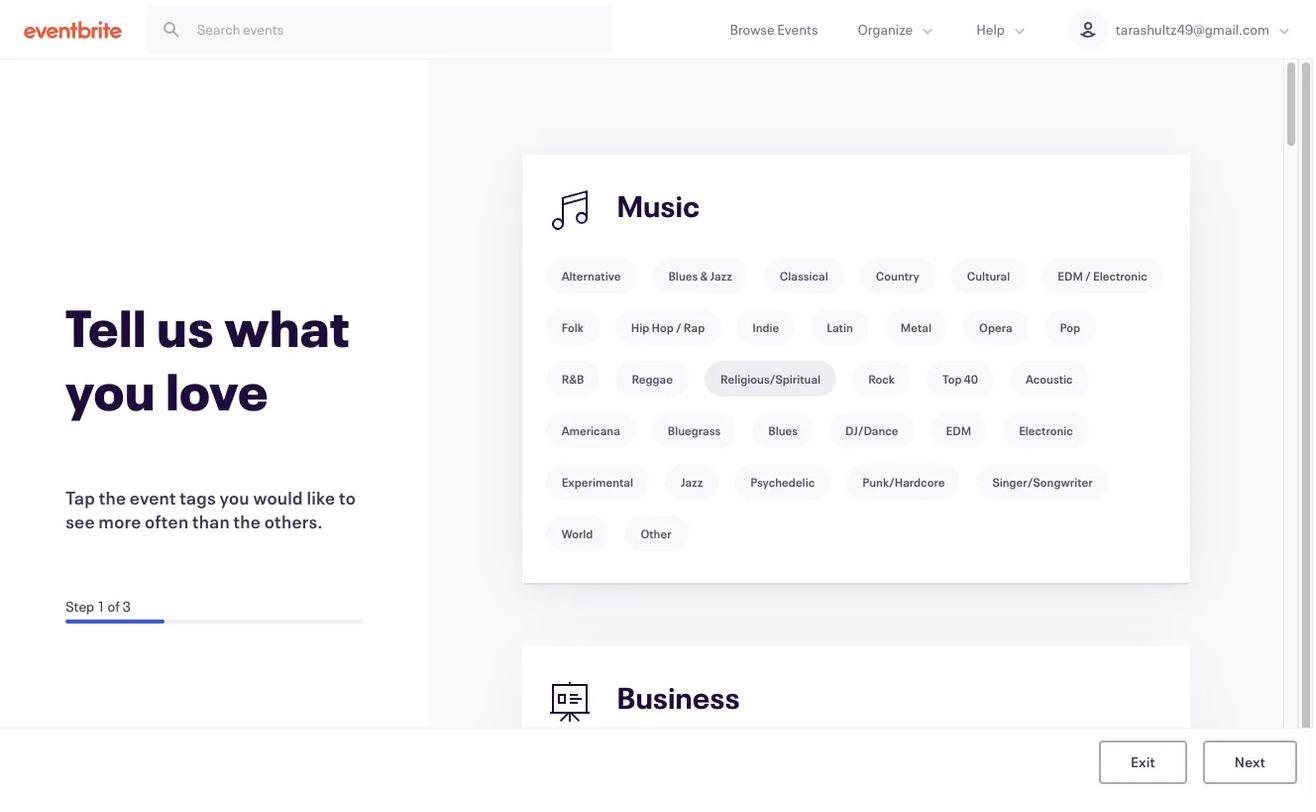 Task type: vqa. For each thing, say whether or not it's contained in the screenshot.
PM
no



Task type: locate. For each thing, give the bounding box(es) containing it.
cultural button
[[952, 258, 1026, 293]]

metal
[[901, 319, 932, 335]]

you left us
[[66, 357, 156, 424]]

0 vertical spatial edm
[[1058, 268, 1084, 284]]

0 horizontal spatial jazz
[[681, 474, 703, 490]]

punk/hardcore
[[863, 474, 945, 490]]

blues & jazz button
[[653, 258, 748, 293]]

jazz
[[710, 268, 732, 284], [681, 474, 703, 490]]

opera button
[[964, 309, 1029, 345]]

blues inside button
[[769, 422, 798, 438]]

edm button
[[931, 412, 988, 448]]

1 vertical spatial edm
[[946, 422, 972, 438]]

/ inside 'button'
[[676, 319, 682, 335]]

events
[[777, 20, 818, 39]]

acoustic
[[1026, 371, 1073, 387]]

/ left rap
[[676, 319, 682, 335]]

tell
[[66, 293, 147, 361]]

jazz down bluegrass
[[681, 474, 703, 490]]

the right than
[[234, 510, 261, 533]]

the right tap
[[99, 486, 126, 510]]

blues
[[669, 268, 698, 284], [769, 422, 798, 438]]

1 horizontal spatial edm
[[1058, 268, 1084, 284]]

top
[[943, 371, 962, 387]]

help
[[977, 20, 1005, 39]]

hop
[[652, 319, 674, 335]]

edm
[[1058, 268, 1084, 284], [946, 422, 972, 438]]

more
[[98, 510, 141, 533]]

browse
[[730, 20, 775, 39]]

hip
[[631, 319, 650, 335]]

/
[[1086, 268, 1091, 284], [676, 319, 682, 335]]

1 horizontal spatial electronic
[[1094, 268, 1148, 284]]

1 vertical spatial jazz
[[681, 474, 703, 490]]

1 vertical spatial electronic
[[1019, 422, 1074, 438]]

like
[[307, 486, 336, 510]]

blues up psychedelic button on the right of page
[[769, 422, 798, 438]]

hip hop / rap
[[631, 319, 705, 335]]

reggae
[[632, 371, 673, 387]]

help link
[[957, 0, 1049, 58]]

acoustic button
[[1010, 361, 1089, 397]]

electronic button
[[1003, 412, 1090, 448]]

often
[[145, 510, 189, 533]]

edm down top 40
[[946, 422, 972, 438]]

0 horizontal spatial electronic
[[1019, 422, 1074, 438]]

/ up pop button
[[1086, 268, 1091, 284]]

edm up pop
[[1058, 268, 1084, 284]]

you right tags
[[220, 486, 250, 510]]

0 vertical spatial jazz
[[710, 268, 732, 284]]

1 horizontal spatial blues
[[769, 422, 798, 438]]

0 vertical spatial blues
[[669, 268, 698, 284]]

top 40
[[943, 371, 979, 387]]

world button
[[546, 516, 609, 551]]

blues left &
[[669, 268, 698, 284]]

blues inside button
[[669, 268, 698, 284]]

pop button
[[1045, 309, 1097, 345]]

business
[[617, 679, 740, 717]]

tell us what you love
[[66, 293, 350, 424]]

1 horizontal spatial /
[[1086, 268, 1091, 284]]

0 horizontal spatial the
[[99, 486, 126, 510]]

progressbar image
[[66, 620, 165, 624]]

tarashultz49@gmail.com link
[[1049, 0, 1314, 58]]

others.
[[264, 510, 323, 533]]

you
[[66, 357, 156, 424], [220, 486, 250, 510]]

than
[[192, 510, 230, 533]]

0 vertical spatial /
[[1086, 268, 1091, 284]]

rock
[[869, 371, 895, 387]]

edm inside "edm / electronic" "button"
[[1058, 268, 1084, 284]]

see
[[66, 510, 95, 533]]

edm for edm / electronic
[[1058, 268, 1084, 284]]

blues for blues & jazz
[[669, 268, 698, 284]]

0 vertical spatial electronic
[[1094, 268, 1148, 284]]

1 horizontal spatial the
[[234, 510, 261, 533]]

electronic up pop button
[[1094, 268, 1148, 284]]

1 vertical spatial blues
[[769, 422, 798, 438]]

edm inside edm button
[[946, 422, 972, 438]]

0 horizontal spatial you
[[66, 357, 156, 424]]

electronic
[[1094, 268, 1148, 284], [1019, 422, 1074, 438]]

next button
[[1203, 741, 1298, 784]]

0 horizontal spatial /
[[676, 319, 682, 335]]

40
[[964, 371, 979, 387]]

electronic inside 'electronic' button
[[1019, 422, 1074, 438]]

0 horizontal spatial edm
[[946, 422, 972, 438]]

psychedelic button
[[735, 464, 831, 500]]

1 vertical spatial you
[[220, 486, 250, 510]]

the
[[99, 486, 126, 510], [234, 510, 261, 533]]

0 vertical spatial you
[[66, 357, 156, 424]]

opera
[[980, 319, 1013, 335]]

alternative button
[[546, 258, 637, 293]]

tap the event tags you would like to see more often than the others.
[[66, 486, 356, 533]]

1 vertical spatial /
[[676, 319, 682, 335]]

jazz right &
[[710, 268, 732, 284]]

americana
[[562, 422, 620, 438]]

latin
[[827, 319, 853, 335]]

dj/dance button
[[830, 412, 915, 448]]

singer/songwriter
[[993, 474, 1093, 490]]

1 horizontal spatial you
[[220, 486, 250, 510]]

electronic inside "edm / electronic" "button"
[[1094, 268, 1148, 284]]

edm / electronic
[[1058, 268, 1148, 284]]

electronic down acoustic
[[1019, 422, 1074, 438]]

cultural
[[967, 268, 1011, 284]]

0 horizontal spatial blues
[[669, 268, 698, 284]]



Task type: describe. For each thing, give the bounding box(es) containing it.
1 horizontal spatial jazz
[[710, 268, 732, 284]]

indie
[[753, 319, 780, 335]]

other button
[[625, 516, 688, 551]]

religious/spiritual button
[[705, 361, 837, 397]]

punk/hardcore button
[[847, 464, 961, 500]]

metal button
[[885, 309, 948, 345]]

love
[[166, 357, 269, 424]]

tags
[[180, 486, 216, 510]]

event
[[130, 486, 176, 510]]

browse events
[[730, 20, 818, 39]]

country button
[[860, 258, 936, 293]]

experimental
[[562, 474, 634, 490]]

eventbrite image
[[24, 19, 122, 39]]

blues for blues
[[769, 422, 798, 438]]

other
[[641, 525, 672, 541]]

edm / electronic button
[[1042, 258, 1164, 293]]

browse events link
[[710, 0, 838, 58]]

you inside tell us what you love
[[66, 357, 156, 424]]

organize link
[[838, 0, 957, 58]]

tarashultz49@gmail.com
[[1116, 20, 1270, 39]]

step
[[66, 597, 94, 616]]

world
[[562, 525, 593, 541]]

hip hop / rap button
[[615, 309, 721, 345]]

rap
[[684, 319, 705, 335]]

experimental button
[[546, 464, 649, 500]]

of
[[108, 597, 120, 616]]

would
[[253, 486, 303, 510]]

country
[[876, 268, 920, 284]]

r&b
[[562, 371, 584, 387]]

exit button
[[1099, 741, 1188, 784]]

classical button
[[764, 258, 845, 293]]

top 40 button
[[927, 361, 994, 397]]

alternative
[[562, 268, 621, 284]]

edm for edm
[[946, 422, 972, 438]]

singer/songwriter button
[[977, 464, 1109, 500]]

organize
[[858, 20, 913, 39]]

religious/spiritual
[[721, 371, 821, 387]]

indie button
[[737, 309, 795, 345]]

1
[[97, 597, 105, 616]]

progressbar progress bar
[[66, 620, 363, 624]]

americana button
[[546, 412, 636, 448]]

to
[[339, 486, 356, 510]]

r&b button
[[546, 361, 600, 397]]

what
[[225, 293, 350, 361]]

bluegrass button
[[652, 412, 737, 448]]

exit
[[1131, 752, 1156, 771]]

blues & jazz
[[669, 268, 732, 284]]

step 1 of 3
[[66, 597, 131, 616]]

tap
[[66, 486, 95, 510]]

blues button
[[753, 412, 814, 448]]

/ inside "button"
[[1086, 268, 1091, 284]]

folk button
[[546, 309, 600, 345]]

pop
[[1060, 319, 1081, 335]]

us
[[157, 293, 215, 361]]

classical
[[780, 268, 829, 284]]

music
[[617, 187, 700, 225]]

bluegrass
[[668, 422, 721, 438]]

latin button
[[811, 309, 869, 345]]

reggae button
[[616, 361, 689, 397]]

folk
[[562, 319, 584, 335]]

next
[[1235, 752, 1266, 771]]

psychedelic
[[751, 474, 815, 490]]

jazz button
[[665, 464, 719, 500]]

rock button
[[853, 361, 911, 397]]

&
[[700, 268, 708, 284]]

dj/dance
[[846, 422, 899, 438]]

3
[[122, 597, 131, 616]]

you inside tap the event tags you would like to see more often than the others.
[[220, 486, 250, 510]]



